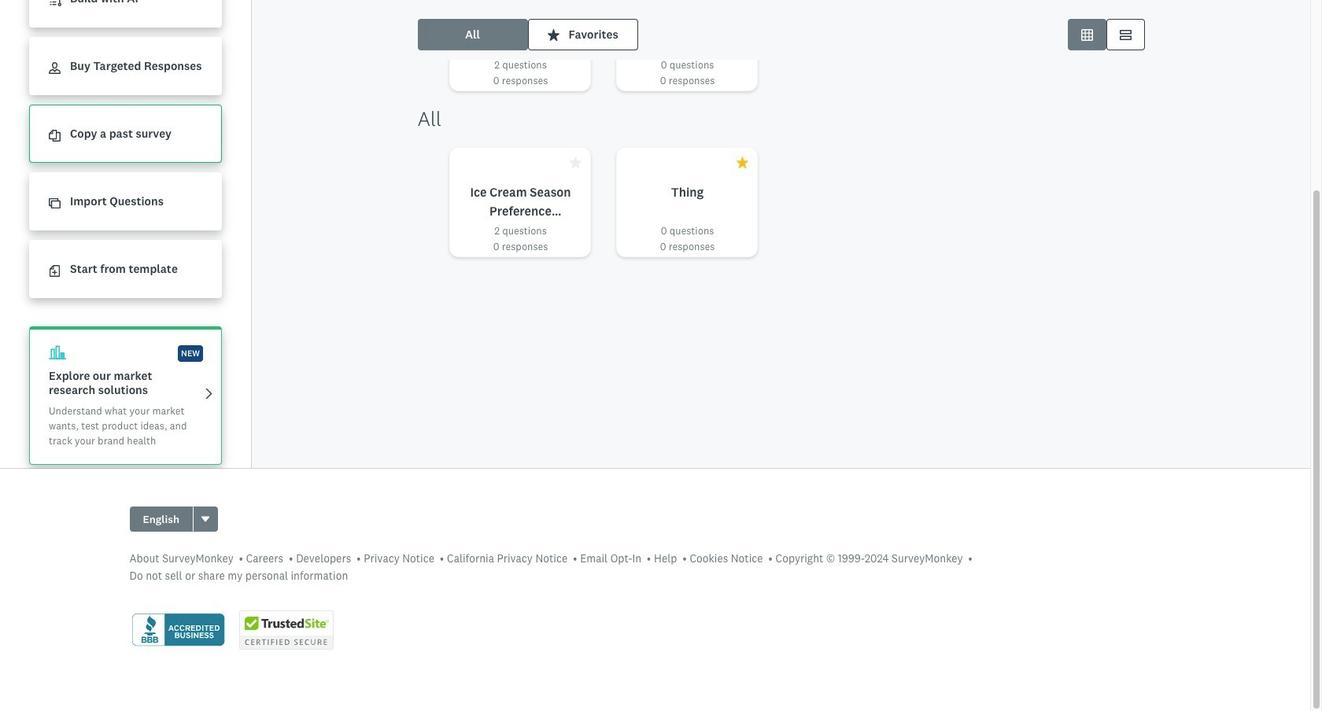 Task type: vqa. For each thing, say whether or not it's contained in the screenshot.
User image
yes



Task type: locate. For each thing, give the bounding box(es) containing it.
1 horizontal spatial starfilled image
[[569, 157, 581, 168]]

click to verify bbb accreditation and to see a bbb report. image
[[129, 612, 226, 649]]

user image
[[49, 62, 61, 74]]

starfilled image
[[547, 29, 559, 41], [569, 157, 581, 168]]

language dropdown image
[[201, 517, 210, 522]]

grid image
[[1081, 29, 1093, 41]]

group
[[129, 507, 218, 532]]

0 horizontal spatial starfilled image
[[547, 29, 559, 41]]

starfilled image
[[736, 157, 748, 168]]



Task type: describe. For each thing, give the bounding box(es) containing it.
chevronright image
[[203, 388, 215, 400]]

textboxmultiple image
[[1120, 29, 1131, 41]]

0 vertical spatial starfilled image
[[547, 29, 559, 41]]

1 vertical spatial starfilled image
[[569, 157, 581, 168]]

documentclone image
[[49, 130, 61, 142]]

language dropdown image
[[200, 514, 211, 525]]

documentplus image
[[49, 265, 61, 277]]

clone image
[[49, 198, 61, 210]]

trustedsite helps keep you safe from identity theft, credit card fraud, spyware, spam, viruses and online scams image
[[239, 611, 333, 650]]



